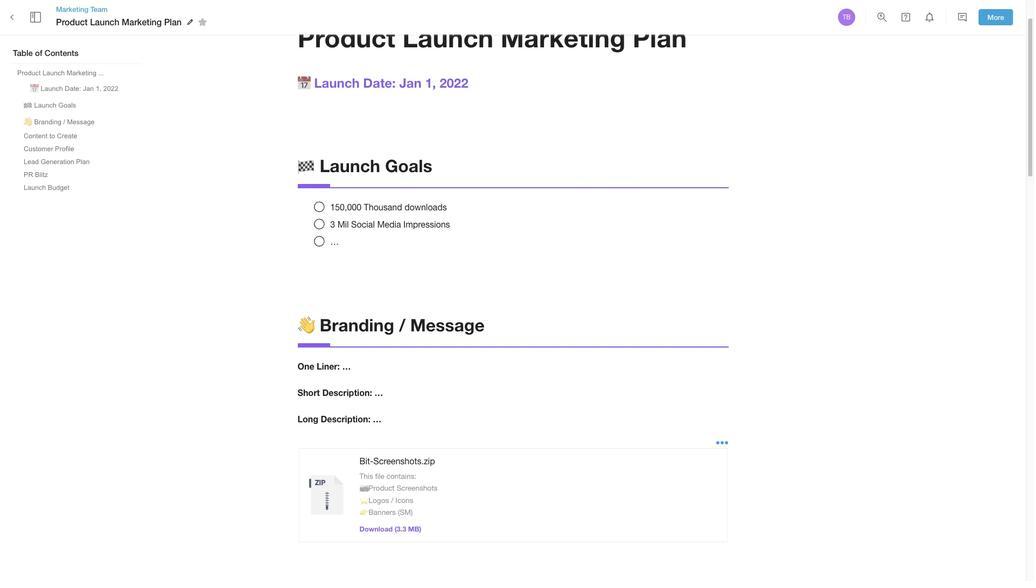 Task type: describe. For each thing, give the bounding box(es) containing it.
table
[[13, 48, 33, 58]]

budget
[[48, 184, 69, 192]]

2 horizontal spatial product
[[298, 22, 395, 53]]

table of contents
[[13, 48, 79, 58]]

⭐️logos
[[360, 496, 389, 505]]

3 mil social media impressions
[[330, 220, 450, 229]]

this file contains: 📷product screenshots ⭐️logos / icons 👉banners (sm)
[[360, 472, 437, 517]]

🏁 launch goals button
[[19, 97, 80, 113]]

/ inside button
[[63, 118, 65, 126]]

description: for long
[[321, 414, 371, 424]]

150,000 thousand downloads
[[330, 202, 447, 212]]

icons
[[396, 496, 413, 505]]

of
[[35, 48, 42, 58]]

2022 inside button
[[103, 85, 118, 93]]

tb
[[843, 13, 851, 21]]

social
[[351, 220, 375, 229]]

1 horizontal spatial plan
[[164, 17, 182, 27]]

short description: …
[[298, 388, 383, 398]]

screenshots
[[397, 484, 437, 493]]

generation
[[41, 158, 74, 166]]

1 vertical spatial 👋 branding / message
[[298, 315, 485, 336]]

blitz
[[35, 171, 48, 179]]

contents
[[45, 48, 79, 58]]

3
[[330, 220, 335, 229]]

create
[[57, 132, 77, 140]]

mb)
[[408, 526, 421, 534]]

… for one liner: …
[[342, 362, 351, 372]]

👉banners
[[360, 508, 396, 517]]

marketing team
[[56, 5, 108, 13]]

goals inside button
[[58, 102, 76, 109]]

📷product
[[360, 484, 395, 493]]

👋 inside button
[[24, 118, 32, 126]]

tb button
[[836, 7, 857, 27]]

1 horizontal spatial 🏁 launch goals
[[298, 156, 432, 176]]

short
[[298, 388, 320, 398]]

launch budget button
[[19, 182, 74, 194]]

one
[[298, 362, 314, 372]]

message inside button
[[67, 118, 95, 126]]

1 horizontal spatial message
[[410, 315, 485, 336]]

… for long description: …
[[373, 414, 382, 424]]

1 horizontal spatial jan
[[399, 75, 422, 90]]

branding inside button
[[34, 118, 61, 126]]

customer profile button
[[19, 143, 79, 155]]

description: for short
[[322, 388, 372, 398]]

to
[[49, 132, 55, 140]]

lead
[[24, 158, 39, 166]]

launch inside content to create customer profile lead generation plan pr blitz launch budget
[[24, 184, 46, 192]]

1 horizontal spatial 1,
[[425, 75, 436, 90]]

📅 launch date: jan 1, 2022 inside 📅 launch date: jan 1, 2022 button
[[30, 85, 118, 93]]

📅 inside button
[[30, 85, 39, 93]]

0 horizontal spatial product launch marketing plan
[[56, 17, 182, 27]]

thousand
[[364, 202, 402, 212]]

1 horizontal spatial goals
[[385, 156, 432, 176]]

screenshots.zip
[[373, 457, 435, 466]]

… down 3
[[330, 237, 339, 247]]

media
[[377, 220, 401, 229]]

liner:
[[317, 362, 340, 372]]

this
[[360, 472, 373, 481]]

marketing team link
[[56, 4, 211, 14]]

🏁 launch goals inside button
[[24, 102, 76, 109]]

(3.3
[[395, 526, 406, 534]]

contains:
[[387, 472, 416, 481]]



Task type: vqa. For each thing, say whether or not it's contained in the screenshot.
'📅 Launch Date: Jan 1, 2022'
yes



Task type: locate. For each thing, give the bounding box(es) containing it.
🏁 inside 🏁 launch goals button
[[24, 102, 32, 109]]

product launch marketing plan
[[56, 17, 182, 27], [298, 22, 687, 53]]

… right the 'liner:'
[[342, 362, 351, 372]]

team
[[90, 5, 108, 13]]

0 horizontal spatial 👋 branding / message
[[24, 118, 95, 126]]

👋 branding / message button
[[19, 114, 99, 129]]

0 horizontal spatial jan
[[83, 85, 94, 93]]

goals
[[58, 102, 76, 109], [385, 156, 432, 176]]

profile
[[55, 145, 74, 153]]

1 vertical spatial goals
[[385, 156, 432, 176]]

📅 launch date: jan 1, 2022 button
[[26, 80, 123, 96]]

0 horizontal spatial 👋
[[24, 118, 32, 126]]

👋
[[24, 118, 32, 126], [298, 315, 315, 336]]

1 vertical spatial 🏁
[[298, 156, 315, 176]]

...
[[98, 69, 104, 77]]

bit-
[[360, 457, 373, 466]]

2 vertical spatial /
[[391, 496, 394, 505]]

download
[[360, 526, 393, 534]]

0 horizontal spatial 🏁
[[24, 102, 32, 109]]

marketing inside product launch marketing ... button
[[67, 69, 96, 77]]

file
[[375, 472, 384, 481]]

description:
[[322, 388, 372, 398], [321, 414, 371, 424]]

1 horizontal spatial date:
[[363, 75, 396, 90]]

0 horizontal spatial 📅 launch date: jan 1, 2022
[[30, 85, 118, 93]]

download (3.3 mb)
[[360, 526, 421, 534]]

description: down the short description: …
[[321, 414, 371, 424]]

1 horizontal spatial product launch marketing plan
[[298, 22, 687, 53]]

0 vertical spatial branding
[[34, 118, 61, 126]]

download (3.3 mb) link
[[360, 526, 421, 534]]

content
[[24, 132, 47, 140]]

0 vertical spatial 👋
[[24, 118, 32, 126]]

marketing
[[56, 5, 88, 13], [122, 17, 162, 27], [501, 22, 626, 53], [67, 69, 96, 77]]

📅 launch date: jan 1, 2022
[[298, 75, 468, 90], [30, 85, 118, 93]]

pr blitz button
[[19, 169, 52, 181]]

/ inside this file contains: 📷product screenshots ⭐️logos / icons 👉banners (sm)
[[391, 496, 394, 505]]

…
[[330, 237, 339, 247], [342, 362, 351, 372], [375, 388, 383, 398], [373, 414, 382, 424]]

📅
[[298, 75, 311, 90], [30, 85, 39, 93]]

jan
[[399, 75, 422, 90], [83, 85, 94, 93]]

branding
[[34, 118, 61, 126], [320, 315, 394, 336]]

0 horizontal spatial 🏁 launch goals
[[24, 102, 76, 109]]

downloads
[[405, 202, 447, 212]]

🏁 launch goals up thousand
[[298, 156, 432, 176]]

branding up the 'liner:'
[[320, 315, 394, 336]]

branding up 'content to create' button
[[34, 118, 61, 126]]

2 horizontal spatial plan
[[633, 22, 687, 53]]

content to create button
[[19, 130, 82, 142]]

0 horizontal spatial 📅
[[30, 85, 39, 93]]

0 horizontal spatial goals
[[58, 102, 76, 109]]

1 horizontal spatial branding
[[320, 315, 394, 336]]

jan inside button
[[83, 85, 94, 93]]

1 horizontal spatial 🏁
[[298, 156, 315, 176]]

bit-screenshots.zip
[[360, 457, 435, 466]]

more
[[988, 13, 1004, 21]]

1 horizontal spatial 👋
[[298, 315, 315, 336]]

(sm)
[[398, 508, 413, 517]]

0 vertical spatial description:
[[322, 388, 372, 398]]

👋 up one
[[298, 315, 315, 336]]

customer
[[24, 145, 53, 153]]

0 horizontal spatial product
[[17, 69, 41, 77]]

goals up 👋 branding / message button
[[58, 102, 76, 109]]

1 vertical spatial message
[[410, 315, 485, 336]]

product inside button
[[17, 69, 41, 77]]

🏁 launch goals
[[24, 102, 76, 109], [298, 156, 432, 176]]

👋 up the content
[[24, 118, 32, 126]]

1 vertical spatial 🏁 launch goals
[[298, 156, 432, 176]]

0 horizontal spatial date:
[[65, 85, 81, 93]]

0 horizontal spatial plan
[[76, 158, 90, 166]]

0 vertical spatial 👋 branding / message
[[24, 118, 95, 126]]

1 horizontal spatial 👋 branding / message
[[298, 315, 485, 336]]

1, inside 📅 launch date: jan 1, 2022 button
[[96, 85, 101, 93]]

0 horizontal spatial message
[[67, 118, 95, 126]]

150,000
[[330, 202, 361, 212]]

launch
[[90, 17, 119, 27], [402, 22, 493, 53], [43, 69, 65, 77], [314, 75, 360, 90], [41, 85, 63, 93], [34, 102, 56, 109], [320, 156, 380, 176], [24, 184, 46, 192]]

content to create customer profile lead generation plan pr blitz launch budget
[[24, 132, 90, 192]]

0 vertical spatial goals
[[58, 102, 76, 109]]

0 horizontal spatial branding
[[34, 118, 61, 126]]

0 horizontal spatial 2022
[[103, 85, 118, 93]]

1 vertical spatial branding
[[320, 315, 394, 336]]

🏁 launch goals up 👋 branding / message button
[[24, 102, 76, 109]]

marketing inside marketing team link
[[56, 5, 88, 13]]

👋 branding / message
[[24, 118, 95, 126], [298, 315, 485, 336]]

0 horizontal spatial 1,
[[96, 85, 101, 93]]

0 vertical spatial message
[[67, 118, 95, 126]]

product launch marketing ...
[[17, 69, 104, 77]]

one liner: …
[[298, 362, 351, 372]]

1 horizontal spatial 📅
[[298, 75, 311, 90]]

1 vertical spatial /
[[399, 315, 405, 336]]

1 vertical spatial 👋
[[298, 315, 315, 336]]

1 horizontal spatial 2022
[[440, 75, 468, 90]]

lead generation plan button
[[19, 156, 94, 168]]

more button
[[979, 9, 1013, 26]]

1,
[[425, 75, 436, 90], [96, 85, 101, 93]]

goals up downloads
[[385, 156, 432, 176]]

1 horizontal spatial /
[[391, 496, 394, 505]]

2022
[[440, 75, 468, 90], [103, 85, 118, 93]]

… up the long description: …
[[375, 388, 383, 398]]

message
[[67, 118, 95, 126], [410, 315, 485, 336]]

1 vertical spatial description:
[[321, 414, 371, 424]]

plan inside content to create customer profile lead generation plan pr blitz launch budget
[[76, 158, 90, 166]]

pr
[[24, 171, 33, 179]]

description: up the long description: …
[[322, 388, 372, 398]]

product
[[56, 17, 88, 27], [298, 22, 395, 53], [17, 69, 41, 77]]

0 horizontal spatial /
[[63, 118, 65, 126]]

plan
[[164, 17, 182, 27], [633, 22, 687, 53], [76, 158, 90, 166]]

0 vertical spatial /
[[63, 118, 65, 126]]

0 vertical spatial 🏁 launch goals
[[24, 102, 76, 109]]

/
[[63, 118, 65, 126], [399, 315, 405, 336], [391, 496, 394, 505]]

… for short description: …
[[375, 388, 383, 398]]

mil
[[338, 220, 349, 229]]

product launch marketing ... button
[[13, 67, 108, 79]]

🏁
[[24, 102, 32, 109], [298, 156, 315, 176]]

… up bit-
[[373, 414, 382, 424]]

long
[[298, 414, 318, 424]]

date: inside button
[[65, 85, 81, 93]]

1 horizontal spatial product
[[56, 17, 88, 27]]

date:
[[363, 75, 396, 90], [65, 85, 81, 93]]

1 horizontal spatial 📅 launch date: jan 1, 2022
[[298, 75, 468, 90]]

impressions
[[403, 220, 450, 229]]

👋 branding / message inside 👋 branding / message button
[[24, 118, 95, 126]]

0 vertical spatial 🏁
[[24, 102, 32, 109]]

long description: …
[[298, 414, 382, 424]]

2 horizontal spatial /
[[399, 315, 405, 336]]



